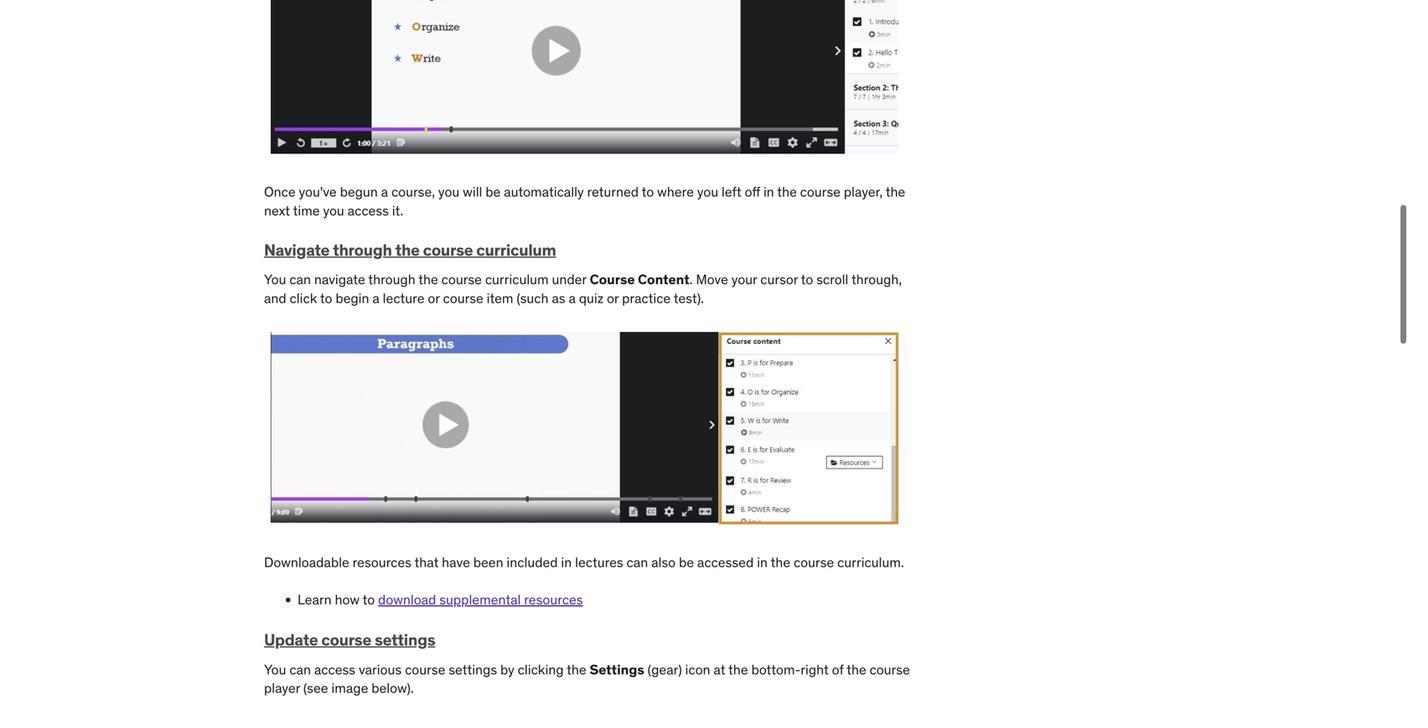 Task type: locate. For each thing, give the bounding box(es) containing it.
be right the also
[[679, 554, 694, 571]]

can up the (see
[[290, 661, 311, 678]]

of
[[832, 661, 844, 678]]

navigate
[[314, 271, 365, 288]]

course up you can navigate through the course curriculum under course content
[[423, 240, 473, 260]]

can
[[290, 271, 311, 288], [627, 554, 648, 571], [290, 661, 311, 678]]

0 vertical spatial resources
[[353, 554, 412, 571]]

you left left
[[698, 183, 719, 201]]

navigate
[[264, 240, 330, 260]]

resources
[[353, 554, 412, 571], [524, 591, 583, 609]]

to
[[642, 183, 654, 201], [801, 271, 814, 288], [320, 290, 332, 307], [363, 591, 375, 609]]

settings left "by"
[[449, 661, 497, 678]]

test).
[[674, 290, 704, 307]]

to right how
[[363, 591, 375, 609]]

0 vertical spatial settings
[[375, 630, 436, 650]]

curriculum up you can navigate through the course curriculum under course content
[[477, 240, 556, 260]]

1 horizontal spatial a
[[381, 183, 388, 201]]

at
[[714, 661, 726, 678]]

or
[[428, 290, 440, 307], [607, 290, 619, 307]]

1 vertical spatial you
[[264, 661, 286, 678]]

(gear) icon at the bottom-right of the course player (see image below).
[[264, 661, 911, 697]]

1 vertical spatial resources
[[524, 591, 583, 609]]

icon
[[686, 661, 711, 678]]

the down the it.
[[395, 240, 420, 260]]

can left the also
[[627, 554, 648, 571]]

0 vertical spatial can
[[290, 271, 311, 288]]

begin
[[336, 290, 369, 307]]

right
[[801, 661, 829, 678]]

in left lectures
[[561, 554, 572, 571]]

you up player
[[264, 661, 286, 678]]

or down course
[[607, 290, 619, 307]]

0 horizontal spatial settings
[[375, 630, 436, 650]]

0 horizontal spatial be
[[486, 183, 501, 201]]

curriculum up (such
[[485, 271, 549, 288]]

course
[[590, 271, 635, 288]]

to left where
[[642, 183, 654, 201]]

1 horizontal spatial be
[[679, 554, 694, 571]]

once you've begun a course, you will be automatically returned to where you left off in the course player, the next time you access it.
[[264, 183, 906, 219]]

0 vertical spatial be
[[486, 183, 501, 201]]

curriculum
[[477, 240, 556, 260], [485, 271, 549, 288]]

you up the and
[[264, 271, 286, 288]]

1 you from the top
[[264, 271, 286, 288]]

download
[[378, 591, 436, 609]]

1 horizontal spatial settings
[[449, 661, 497, 678]]

access inside once you've begun a course, you will be automatically returned to where you left off in the course player, the next time you access it.
[[348, 202, 389, 219]]

left
[[722, 183, 742, 201]]

access
[[348, 202, 389, 219], [314, 661, 356, 678]]

1 horizontal spatial you
[[439, 183, 460, 201]]

learn how to download supplemental resources
[[298, 591, 583, 609]]

you
[[439, 183, 460, 201], [698, 183, 719, 201], [323, 202, 345, 219]]

0 vertical spatial access
[[348, 202, 389, 219]]

quiz
[[579, 290, 604, 307]]

once
[[264, 183, 296, 201]]

where
[[658, 183, 694, 201]]

update course settings
[[264, 630, 436, 650]]

a
[[381, 183, 388, 201], [373, 290, 380, 307], [569, 290, 576, 307]]

in right off
[[764, 183, 775, 201]]

the right of
[[847, 661, 867, 678]]

course inside once you've begun a course, you will be automatically returned to where you left off in the course player, the next time you access it.
[[801, 183, 841, 201]]

to right click
[[320, 290, 332, 307]]

0 vertical spatial you
[[264, 271, 286, 288]]

you for you can navigate through the course curriculum under course content
[[264, 271, 286, 288]]

course left curriculum.
[[794, 554, 835, 571]]

practice
[[622, 290, 671, 307]]

0 horizontal spatial a
[[373, 290, 380, 307]]

1 vertical spatial curriculum
[[485, 271, 549, 288]]

0 horizontal spatial or
[[428, 290, 440, 307]]

2 you from the top
[[264, 661, 286, 678]]

a right begin
[[373, 290, 380, 307]]

2 or from the left
[[607, 290, 619, 307]]

course down you can navigate through the course curriculum under course content
[[443, 290, 484, 307]]

or right lecture
[[428, 290, 440, 307]]

lecture
[[383, 290, 425, 307]]

you down you've
[[323, 202, 345, 219]]

course
[[801, 183, 841, 201], [423, 240, 473, 260], [442, 271, 482, 288], [443, 290, 484, 307], [794, 554, 835, 571], [322, 630, 372, 650], [405, 661, 446, 678], [870, 661, 911, 678]]

access down begun
[[348, 202, 389, 219]]

lectures
[[575, 554, 624, 571]]

and
[[264, 290, 287, 307]]

through up lecture
[[368, 271, 416, 288]]

time
[[293, 202, 320, 219]]

in
[[764, 183, 775, 201], [561, 554, 572, 571], [757, 554, 768, 571]]

scroll
[[817, 271, 849, 288]]

settings
[[375, 630, 436, 650], [449, 661, 497, 678]]

through up navigate
[[333, 240, 392, 260]]

through,
[[852, 271, 902, 288]]

returned
[[587, 183, 639, 201]]

course,
[[392, 183, 435, 201]]

a right as
[[569, 290, 576, 307]]

course_player.jpg image
[[271, 0, 899, 154]]

a right begun
[[381, 183, 388, 201]]

0 vertical spatial through
[[333, 240, 392, 260]]

you left "will"
[[439, 183, 460, 201]]

have
[[442, 554, 470, 571]]

the right off
[[778, 183, 797, 201]]

you can access various course settings by clicking the settings
[[264, 661, 645, 678]]

2 vertical spatial can
[[290, 661, 311, 678]]

through
[[333, 240, 392, 260], [368, 271, 416, 288]]

(such
[[517, 290, 549, 307]]

that
[[415, 554, 439, 571]]

access up image
[[314, 661, 356, 678]]

off
[[745, 183, 761, 201]]

move
[[696, 271, 729, 288]]

2 horizontal spatial a
[[569, 290, 576, 307]]

can up click
[[290, 271, 311, 288]]

1 horizontal spatial or
[[607, 290, 619, 307]]

you
[[264, 271, 286, 288], [264, 661, 286, 678]]

the
[[778, 183, 797, 201], [886, 183, 906, 201], [395, 240, 420, 260], [419, 271, 438, 288], [771, 554, 791, 571], [567, 661, 587, 678], [729, 661, 749, 678], [847, 661, 867, 678]]

learn
[[298, 591, 332, 609]]

course left player,
[[801, 183, 841, 201]]

be right "will"
[[486, 183, 501, 201]]

it.
[[392, 202, 404, 219]]

course right of
[[870, 661, 911, 678]]

settings up various
[[375, 630, 436, 650]]

resources left that on the left bottom
[[353, 554, 412, 571]]

can for you can access various course settings by clicking the settings
[[290, 661, 311, 678]]

the up lecture
[[419, 271, 438, 288]]

resources down included
[[524, 591, 583, 609]]

1 vertical spatial through
[[368, 271, 416, 288]]

included
[[507, 554, 558, 571]]

be
[[486, 183, 501, 201], [679, 554, 694, 571]]

1 horizontal spatial resources
[[524, 591, 583, 609]]



Task type: describe. For each thing, give the bounding box(es) containing it.
1 vertical spatial be
[[679, 554, 694, 571]]

course inside . move your cursor to scroll through, and click to begin a lecture or course item (such as a quiz or practice test).
[[443, 290, 484, 307]]

in inside once you've begun a course, you will be automatically returned to where you left off in the course player, the next time you access it.
[[764, 183, 775, 201]]

been
[[474, 554, 504, 571]]

the right at
[[729, 661, 749, 678]]

as
[[552, 290, 566, 307]]

in right the accessed
[[757, 554, 768, 571]]

player
[[264, 680, 300, 697]]

2 horizontal spatial you
[[698, 183, 719, 201]]

update
[[264, 630, 318, 650]]

clicking
[[518, 661, 564, 678]]

settings
[[590, 661, 645, 678]]

1 vertical spatial access
[[314, 661, 356, 678]]

supplemental
[[440, 591, 521, 609]]

0 vertical spatial curriculum
[[477, 240, 556, 260]]

course_curriculum.jpg image
[[271, 332, 899, 525]]

automatically
[[504, 183, 584, 201]]

you've
[[299, 183, 337, 201]]

bottom-
[[752, 661, 801, 678]]

you for you can access various course settings by clicking the settings
[[264, 661, 286, 678]]

your
[[732, 271, 758, 288]]

under
[[552, 271, 587, 288]]

below).
[[372, 680, 414, 697]]

to inside once you've begun a course, you will be automatically returned to where you left off in the course player, the next time you access it.
[[642, 183, 654, 201]]

course up below).
[[405, 661, 446, 678]]

0 horizontal spatial you
[[323, 202, 345, 219]]

various
[[359, 661, 402, 678]]

1 or from the left
[[428, 290, 440, 307]]

curriculum.
[[838, 554, 905, 571]]

accessed
[[698, 554, 754, 571]]

0 horizontal spatial resources
[[353, 554, 412, 571]]

item
[[487, 290, 514, 307]]

how
[[335, 591, 360, 609]]

(see
[[304, 680, 328, 697]]

downloadable
[[264, 554, 350, 571]]

the right the accessed
[[771, 554, 791, 571]]

downloadable resources that have been included in lectures can also be accessed in the course curriculum.
[[264, 554, 908, 571]]

download supplemental resources link
[[378, 591, 583, 609]]

.
[[690, 271, 693, 288]]

click
[[290, 290, 317, 307]]

by
[[501, 661, 515, 678]]

course inside (gear) icon at the bottom-right of the course player (see image below).
[[870, 661, 911, 678]]

. move your cursor to scroll through, and click to begin a lecture or course item (such as a quiz or practice test).
[[264, 271, 902, 307]]

(gear)
[[648, 661, 682, 678]]

player,
[[844, 183, 883, 201]]

course down how
[[322, 630, 372, 650]]

1 vertical spatial settings
[[449, 661, 497, 678]]

be inside once you've begun a course, you will be automatically returned to where you left off in the course player, the next time you access it.
[[486, 183, 501, 201]]

you can navigate through the course curriculum under course content
[[264, 271, 690, 288]]

course down navigate through the course curriculum
[[442, 271, 482, 288]]

image
[[332, 680, 368, 697]]

can for you can navigate through the course curriculum under course content
[[290, 271, 311, 288]]

navigate through the course curriculum
[[264, 240, 556, 260]]

content
[[638, 271, 690, 288]]

also
[[652, 554, 676, 571]]

the right player,
[[886, 183, 906, 201]]

will
[[463, 183, 483, 201]]

1 vertical spatial can
[[627, 554, 648, 571]]

to left scroll
[[801, 271, 814, 288]]

begun
[[340, 183, 378, 201]]

next
[[264, 202, 290, 219]]

the right clicking
[[567, 661, 587, 678]]

cursor
[[761, 271, 798, 288]]

a inside once you've begun a course, you will be automatically returned to where you left off in the course player, the next time you access it.
[[381, 183, 388, 201]]



Task type: vqa. For each thing, say whether or not it's contained in the screenshot.
test).
yes



